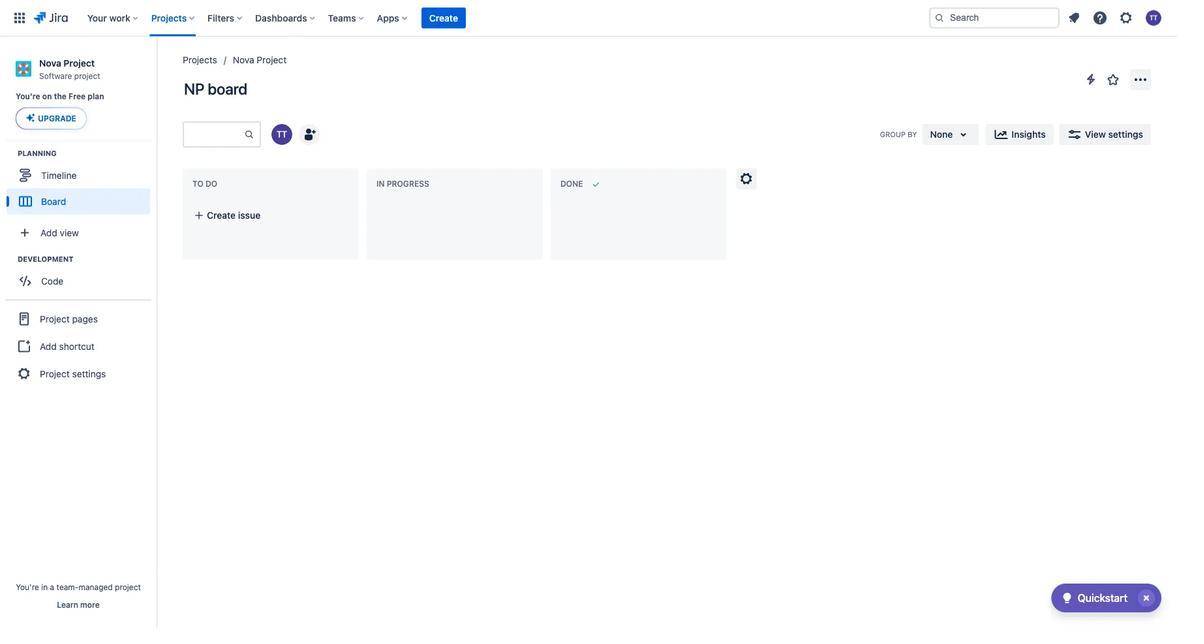 Task type: locate. For each thing, give the bounding box(es) containing it.
none
[[931, 129, 954, 140]]

a
[[50, 582, 54, 592]]

apps
[[377, 12, 399, 23]]

learn
[[57, 600, 78, 609]]

add for add view
[[40, 227, 57, 238]]

0 vertical spatial create
[[430, 12, 458, 23]]

project up plan
[[74, 71, 100, 80]]

1 vertical spatial projects
[[183, 55, 217, 65]]

0 vertical spatial project
[[74, 71, 100, 80]]

you're for you're in a team-managed project
[[16, 582, 39, 592]]

add people image
[[302, 127, 317, 142]]

automations menu button icon image
[[1084, 71, 1100, 87]]

to
[[193, 179, 204, 188]]

projects up np
[[183, 55, 217, 65]]

np board
[[184, 80, 247, 98]]

view settings button
[[1060, 124, 1152, 145]]

1 horizontal spatial project
[[115, 582, 141, 592]]

nova project link
[[233, 52, 287, 68]]

0 vertical spatial you're
[[16, 92, 40, 101]]

settings inside button
[[1109, 129, 1144, 140]]

terry turtle image
[[272, 124, 293, 145]]

create issue
[[207, 210, 261, 221]]

project up software
[[64, 57, 95, 68]]

you're in a team-managed project
[[16, 582, 141, 592]]

add inside popup button
[[40, 227, 57, 238]]

settings for view settings
[[1109, 129, 1144, 140]]

create button
[[422, 8, 466, 28]]

0 horizontal spatial nova
[[39, 57, 61, 68]]

code
[[41, 275, 64, 286]]

settings image
[[1119, 10, 1135, 26]]

help image
[[1093, 10, 1109, 26]]

1 vertical spatial add
[[40, 341, 57, 352]]

you're on the free plan
[[16, 92, 104, 101]]

create issue button
[[186, 204, 356, 227]]

group containing project pages
[[5, 299, 151, 392]]

project inside nova project software project
[[64, 57, 95, 68]]

project down dashboards
[[257, 55, 287, 65]]

project
[[74, 71, 100, 80], [115, 582, 141, 592]]

create
[[430, 12, 458, 23], [207, 210, 236, 221]]

view
[[1086, 129, 1107, 140]]

Search field
[[930, 8, 1060, 28]]

create inside create button
[[430, 12, 458, 23]]

nova
[[233, 55, 254, 65], [39, 57, 61, 68]]

settings for project settings
[[72, 368, 106, 379]]

progress
[[387, 179, 429, 188]]

projects button
[[147, 8, 200, 28]]

add view button
[[8, 220, 149, 246]]

banner
[[0, 0, 1178, 37]]

dismiss quickstart image
[[1137, 588, 1158, 609]]

project inside nova project software project
[[74, 71, 100, 80]]

nova up software
[[39, 57, 61, 68]]

0 vertical spatial settings
[[1109, 129, 1144, 140]]

1 horizontal spatial settings
[[1109, 129, 1144, 140]]

project up add shortcut
[[40, 313, 70, 324]]

timeline
[[41, 170, 77, 180]]

development
[[18, 255, 73, 263]]

more
[[80, 600, 100, 609]]

0 vertical spatial add
[[40, 227, 57, 238]]

you're
[[16, 92, 40, 101], [16, 582, 39, 592]]

learn more button
[[57, 599, 100, 610]]

settings
[[1109, 129, 1144, 140], [72, 368, 106, 379]]

settings right view
[[1109, 129, 1144, 140]]

software
[[39, 71, 72, 80]]

insights button
[[986, 124, 1054, 145]]

project pages
[[40, 313, 98, 324]]

Search this board text field
[[184, 123, 244, 146]]

add left view
[[40, 227, 57, 238]]

nova inside nova project software project
[[39, 57, 61, 68]]

you're left "on" in the top left of the page
[[16, 92, 40, 101]]

project down add shortcut
[[40, 368, 70, 379]]

1 vertical spatial you're
[[16, 582, 39, 592]]

work
[[109, 12, 130, 23]]

filters button
[[204, 8, 248, 28]]

issue
[[238, 210, 261, 221]]

settings down add shortcut button
[[72, 368, 106, 379]]

dashboards button
[[251, 8, 320, 28]]

1 vertical spatial create
[[207, 210, 236, 221]]

1 vertical spatial project
[[115, 582, 141, 592]]

your profile and settings image
[[1147, 10, 1162, 26]]

project right managed
[[115, 582, 141, 592]]

group
[[5, 299, 151, 392]]

create inside create issue button
[[207, 210, 236, 221]]

view
[[60, 227, 79, 238]]

0 horizontal spatial settings
[[72, 368, 106, 379]]

quickstart
[[1078, 592, 1128, 604]]

add left shortcut
[[40, 341, 57, 352]]

planning group
[[7, 148, 156, 218]]

upgrade
[[38, 114, 76, 123]]

create for create
[[430, 12, 458, 23]]

0 horizontal spatial project
[[74, 71, 100, 80]]

create right apps popup button
[[430, 12, 458, 23]]

0 vertical spatial projects
[[151, 12, 187, 23]]

1 horizontal spatial nova
[[233, 55, 254, 65]]

projects inside projects 'popup button'
[[151, 12, 187, 23]]

project
[[257, 55, 287, 65], [64, 57, 95, 68], [40, 313, 70, 324], [40, 368, 70, 379]]

planning image
[[2, 145, 18, 161]]

nova up board
[[233, 55, 254, 65]]

0 horizontal spatial create
[[207, 210, 236, 221]]

your work
[[87, 12, 130, 23]]

add inside button
[[40, 341, 57, 352]]

1 vertical spatial settings
[[72, 368, 106, 379]]

shortcut
[[59, 341, 95, 352]]

projects
[[151, 12, 187, 23], [183, 55, 217, 65]]

2 you're from the top
[[16, 582, 39, 592]]

you're left in
[[16, 582, 39, 592]]

create left the issue
[[207, 210, 236, 221]]

np
[[184, 80, 205, 98]]

1 you're from the top
[[16, 92, 40, 101]]

in
[[377, 179, 385, 188]]

add
[[40, 227, 57, 238], [40, 341, 57, 352]]

jira image
[[34, 10, 68, 26], [34, 10, 68, 26]]

projects up sidebar navigation image
[[151, 12, 187, 23]]

1 horizontal spatial create
[[430, 12, 458, 23]]

appswitcher icon image
[[12, 10, 27, 26]]



Task type: vqa. For each thing, say whether or not it's contained in the screenshot.
rightmost Create
yes



Task type: describe. For each thing, give the bounding box(es) containing it.
timeline link
[[7, 162, 150, 188]]

add shortcut
[[40, 341, 95, 352]]

insights image
[[994, 127, 1010, 142]]

teams
[[328, 12, 356, 23]]

in
[[41, 582, 48, 592]]

projects link
[[183, 52, 217, 68]]

more image
[[1134, 72, 1149, 87]]

board
[[208, 80, 247, 98]]

free
[[69, 92, 86, 101]]

on
[[42, 92, 52, 101]]

your work button
[[83, 8, 143, 28]]

apps button
[[373, 8, 413, 28]]

projects for projects 'popup button'
[[151, 12, 187, 23]]

nova for nova project software project
[[39, 57, 61, 68]]

project pages link
[[5, 304, 151, 333]]

add view
[[40, 227, 79, 238]]

nova project software project
[[39, 57, 100, 80]]

to do
[[193, 179, 218, 188]]

teams button
[[324, 8, 369, 28]]

nova project
[[233, 55, 287, 65]]

by
[[908, 130, 918, 139]]

sidebar navigation image
[[142, 52, 171, 78]]

done
[[561, 179, 583, 188]]

banner containing your work
[[0, 0, 1178, 37]]

search image
[[935, 13, 945, 23]]

nova for nova project
[[233, 55, 254, 65]]

primary element
[[8, 0, 930, 36]]

you're for you're on the free plan
[[16, 92, 40, 101]]

project settings link
[[5, 359, 151, 388]]

plan
[[88, 92, 104, 101]]

dashboards
[[255, 12, 307, 23]]

star np board image
[[1106, 72, 1122, 87]]

code link
[[7, 268, 150, 294]]

do
[[206, 179, 218, 188]]

check image
[[1060, 590, 1076, 606]]

planning
[[18, 149, 57, 157]]

board link
[[7, 188, 150, 214]]

view settings
[[1086, 129, 1144, 140]]

add for add shortcut
[[40, 341, 57, 352]]

create for create issue
[[207, 210, 236, 221]]

project settings
[[40, 368, 106, 379]]

projects for projects 'link' at the top of page
[[183, 55, 217, 65]]

insights
[[1012, 129, 1047, 140]]

development image
[[2, 251, 18, 267]]

your
[[87, 12, 107, 23]]

quickstart button
[[1052, 584, 1162, 612]]

group
[[881, 130, 906, 139]]

the
[[54, 92, 67, 101]]

upgrade button
[[16, 108, 86, 129]]

managed
[[79, 582, 113, 592]]

add shortcut button
[[5, 333, 151, 359]]

configure board image
[[739, 171, 755, 187]]

board
[[41, 196, 66, 207]]

in progress
[[377, 179, 429, 188]]

team-
[[57, 582, 79, 592]]

development group
[[7, 254, 156, 298]]

none button
[[923, 124, 980, 145]]

pages
[[72, 313, 98, 324]]

group by
[[881, 130, 918, 139]]

notifications image
[[1067, 10, 1083, 26]]

filters
[[208, 12, 234, 23]]

learn more
[[57, 600, 100, 609]]



